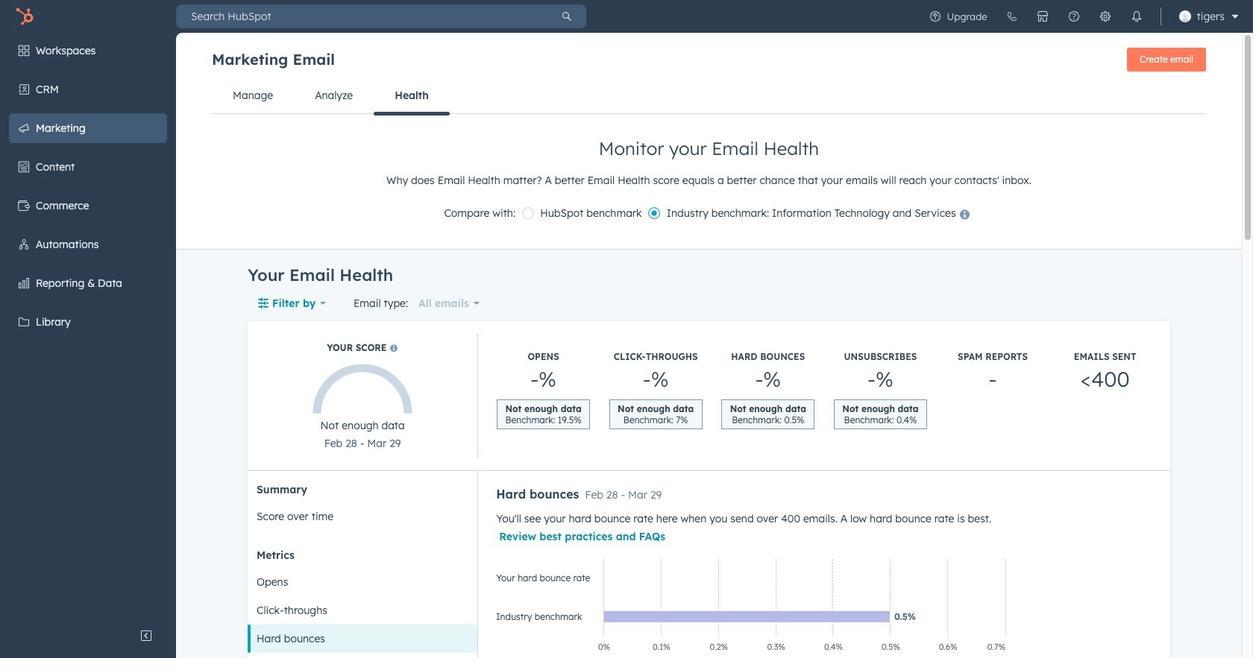 Task type: describe. For each thing, give the bounding box(es) containing it.
help image
[[1068, 10, 1080, 22]]

0 horizontal spatial menu
[[0, 33, 176, 622]]

page section element
[[176, 33, 1242, 249]]

settings image
[[1099, 10, 1111, 22]]

interactive chart image
[[489, 552, 1013, 659]]

howard n/a image
[[1179, 10, 1191, 22]]



Task type: locate. For each thing, give the bounding box(es) containing it.
navigation
[[212, 78, 1206, 115]]

Search HubSpot search field
[[176, 4, 548, 28]]

marketplaces image
[[1037, 10, 1049, 22]]

banner inside the "page section" 'element'
[[212, 43, 1206, 78]]

notifications image
[[1131, 10, 1143, 22]]

menu
[[920, 0, 1245, 33], [0, 33, 176, 622]]

navigation inside the "page section" 'element'
[[212, 78, 1206, 115]]

1 horizontal spatial menu
[[920, 0, 1245, 33]]

banner
[[212, 43, 1206, 78]]



Task type: vqa. For each thing, say whether or not it's contained in the screenshot.
sort,
no



